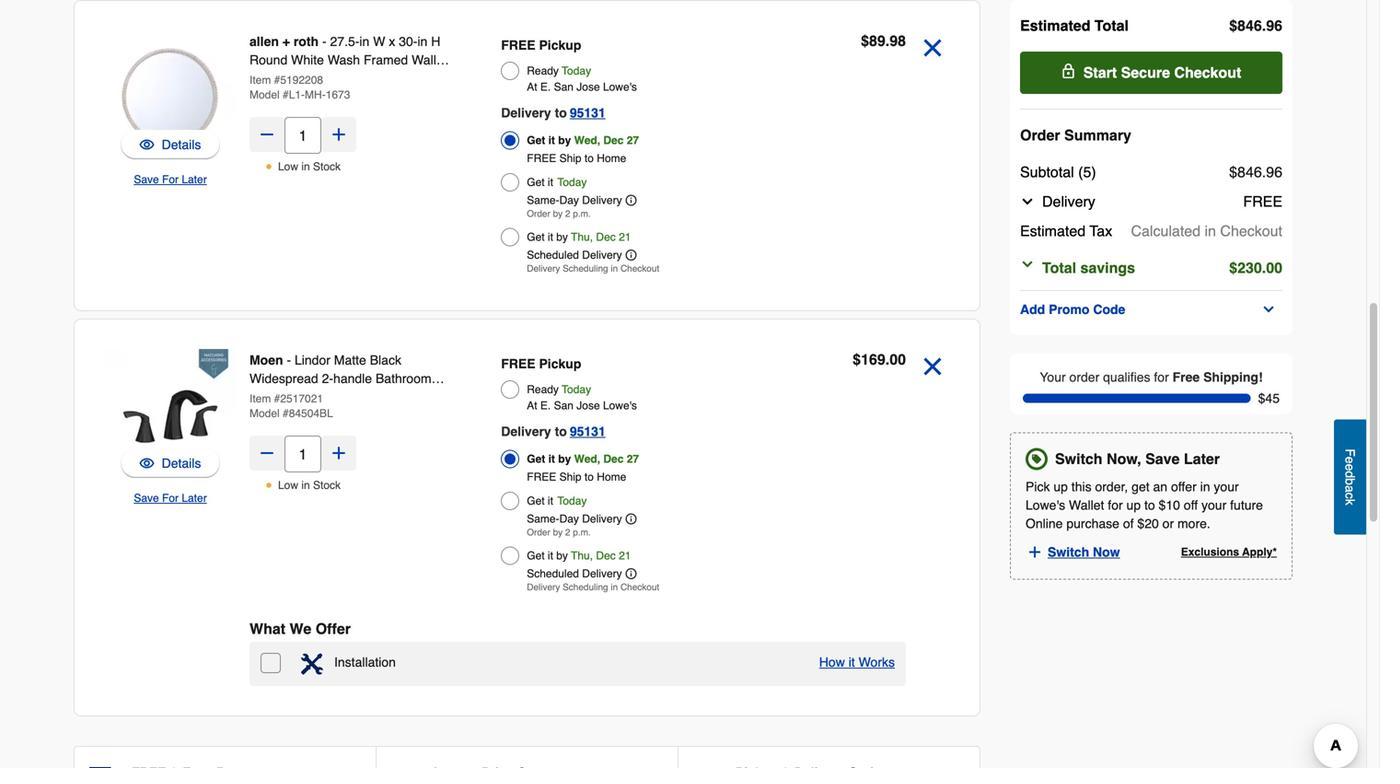 Task type: vqa. For each thing, say whether or not it's contained in the screenshot.
the Sink
yes



Task type: locate. For each thing, give the bounding box(es) containing it.
subtotal (5)
[[1021, 163, 1097, 181]]

2 ready today from the top
[[527, 383, 591, 396]]

1 vertical spatial save for later button
[[134, 489, 207, 507]]

p.m. for $ 169 .00
[[573, 527, 591, 538]]

0 vertical spatial 96
[[1267, 17, 1283, 34]]

1 27 from the top
[[627, 134, 639, 147]]

1 vertical spatial delivery to 95131
[[501, 424, 606, 439]]

plus image inside switch now button
[[1027, 544, 1044, 561]]

scheduled for $ 89 . 98
[[527, 249, 579, 262]]

remove item image right 98
[[917, 32, 949, 64]]

1 same- from the top
[[527, 194, 560, 207]]

calculated
[[1131, 222, 1201, 239]]

0 vertical spatial scheduled delivery
[[527, 249, 622, 262]]

2 e. from the top
[[541, 399, 551, 412]]

home for $ 169 .00
[[597, 471, 627, 484]]

thu,
[[571, 231, 593, 244], [571, 549, 593, 562]]

total down estimated tax
[[1043, 259, 1077, 276]]

1 get it by wed, dec 27 from the top
[[527, 134, 639, 147]]

0 vertical spatial remove item image
[[917, 32, 949, 64]]

- right roth
[[322, 34, 327, 49]]

installation
[[334, 655, 396, 670]]

0 vertical spatial lowe's
[[603, 81, 637, 93]]

1 vertical spatial .00
[[886, 351, 906, 368]]

save up an
[[1146, 450, 1180, 468]]

1 jose from the top
[[577, 81, 600, 93]]

save for $ 89 . 98
[[134, 173, 159, 186]]

1 at from the top
[[527, 81, 537, 93]]

model inside item #5192208 model #l1-mh-1673
[[250, 88, 280, 101]]

day for $ 89 . 98
[[560, 194, 579, 207]]

0 vertical spatial estimated
[[1021, 17, 1091, 34]]

1 free pickup from the top
[[501, 38, 582, 52]]

2 san from the top
[[554, 399, 574, 412]]

1 vertical spatial low
[[278, 479, 298, 492]]

95131 button
[[570, 102, 606, 124], [570, 420, 606, 443]]

1 vertical spatial scheduling
[[563, 582, 608, 593]]

total
[[1095, 17, 1129, 34], [1043, 259, 1077, 276]]

switch now button
[[1026, 540, 1137, 564]]

ship for $ 169 .00
[[560, 471, 582, 484]]

0 vertical spatial at
[[527, 81, 537, 93]]

qualifies
[[1104, 370, 1151, 385]]

-
[[322, 34, 327, 49], [287, 353, 291, 367]]

add promo code link
[[1021, 298, 1283, 321]]

0 vertical spatial total
[[1095, 17, 1129, 34]]

1 vertical spatial same-
[[527, 513, 560, 525]]

1 same-day delivery from the top
[[527, 194, 622, 207]]

h
[[431, 34, 441, 49]]

1 ready from the top
[[527, 64, 559, 77]]

0 vertical spatial model
[[250, 88, 280, 101]]

1 vertical spatial stock
[[313, 479, 341, 492]]

0 vertical spatial at e. san jose lowe's
[[527, 81, 637, 93]]

low in stock
[[278, 160, 341, 173], [278, 479, 341, 492]]

scheduled
[[527, 249, 579, 262], [527, 567, 579, 580]]

2 delivery to 95131 from the top
[[501, 424, 606, 439]]

chevron down image for total savings
[[1021, 257, 1035, 272]]

2 at from the top
[[527, 399, 537, 412]]

save for later button
[[134, 170, 207, 189], [134, 489, 207, 507]]

2 stock from the top
[[313, 479, 341, 492]]

save for later down lindor matte black widespread 2-handle bathroom sink faucet with drain image
[[134, 492, 207, 505]]

switch down online
[[1048, 545, 1090, 560]]

to
[[555, 105, 567, 120], [585, 152, 594, 165], [555, 424, 567, 439], [585, 471, 594, 484], [1145, 498, 1156, 513]]

1 vertical spatial 846
[[1238, 163, 1263, 181]]

2 scheduled delivery from the top
[[527, 567, 622, 580]]

item inside item #5192208 model #l1-mh-1673
[[250, 74, 271, 87]]

e up b
[[1343, 464, 1358, 471]]

1 home from the top
[[597, 152, 627, 165]]

1 vertical spatial remove item image
[[917, 351, 949, 382]]

at
[[527, 81, 537, 93], [527, 399, 537, 412]]

wallet
[[1069, 498, 1105, 513]]

0 vertical spatial switch
[[1056, 450, 1103, 468]]

#2517021
[[274, 392, 323, 405]]

later
[[182, 173, 207, 186], [1184, 450, 1220, 468], [182, 492, 207, 505]]

0 vertical spatial chevron down image
[[1021, 194, 1035, 209]]

free ship to home for $ 89 . 98
[[527, 152, 627, 165]]

online
[[1026, 516, 1063, 531]]

details
[[162, 137, 201, 152], [162, 456, 201, 471]]

2 info image from the top
[[626, 250, 637, 261]]

save down lindor matte black widespread 2-handle bathroom sink faucet with drain image
[[134, 492, 159, 505]]

stock down plus image
[[313, 160, 341, 173]]

get it today for $ 169 .00
[[527, 495, 587, 507]]

0 vertical spatial free ship to home
[[527, 152, 627, 165]]

1 ready today from the top
[[527, 64, 591, 77]]

0 horizontal spatial -
[[287, 353, 291, 367]]

1 order by 2 p.m. from the top
[[527, 209, 591, 219]]

0 vertical spatial home
[[597, 152, 627, 165]]

scheduled for $ 169 .00
[[527, 567, 579, 580]]

3 get from the top
[[527, 231, 545, 244]]

delivery scheduling in checkout
[[527, 263, 660, 274], [527, 582, 660, 593]]

your up future
[[1214, 479, 1239, 494]]

quickview image
[[140, 135, 154, 154], [140, 454, 154, 472]]

this
[[1072, 479, 1092, 494]]

2 option group from the top
[[501, 351, 757, 598]]

up left this
[[1054, 479, 1068, 494]]

1 vertical spatial free ship to home
[[527, 471, 627, 484]]

2 day from the top
[[560, 513, 579, 525]]

1 vertical spatial 2
[[565, 527, 571, 538]]

0 vertical spatial 27
[[627, 134, 639, 147]]

. for subtotal (5)
[[1263, 163, 1267, 181]]

.00
[[1263, 259, 1283, 276], [886, 351, 906, 368]]

1 horizontal spatial -
[[322, 34, 327, 49]]

0 vertical spatial scheduled
[[527, 249, 579, 262]]

0 vertical spatial e.
[[541, 81, 551, 93]]

2 vertical spatial order
[[527, 527, 551, 538]]

checkout
[[1175, 64, 1242, 81], [1221, 222, 1283, 239], [621, 263, 660, 274], [621, 582, 660, 593]]

save down the "27.5-in w x 30-in h round white wash framed wall mirror" image
[[134, 173, 159, 186]]

1 model from the top
[[250, 88, 280, 101]]

info image
[[626, 195, 637, 206], [626, 250, 637, 261], [626, 513, 637, 525], [626, 568, 637, 579]]

delivery to 95131 for $ 169 .00
[[501, 424, 606, 439]]

1 e. from the top
[[541, 81, 551, 93]]

at e. san jose lowe's for $ 169 .00
[[527, 399, 637, 412]]

switch for switch now
[[1048, 545, 1090, 560]]

2 for from the top
[[162, 492, 179, 505]]

save for later button down lindor matte black widespread 2-handle bathroom sink faucet with drain image
[[134, 489, 207, 507]]

1 vertical spatial delivery scheduling in checkout
[[527, 582, 660, 593]]

low
[[278, 160, 298, 173], [278, 479, 298, 492]]

it inside button
[[849, 655, 855, 670]]

1 vertical spatial 95131
[[570, 424, 606, 439]]

846
[[1238, 17, 1263, 34], [1238, 163, 1263, 181]]

lowe's for $ 169 .00
[[603, 399, 637, 412]]

bathroom
[[376, 371, 432, 386]]

1 vertical spatial switch
[[1048, 545, 1090, 560]]

get it today
[[527, 176, 587, 189], [527, 495, 587, 507]]

switch inside button
[[1048, 545, 1090, 560]]

2 scheduled from the top
[[527, 567, 579, 580]]

details button
[[121, 130, 220, 159], [140, 135, 201, 154], [121, 449, 220, 478], [140, 454, 201, 472]]

option group
[[501, 32, 757, 279], [501, 351, 757, 598]]

get it by wed, dec 27 for $ 89 . 98
[[527, 134, 639, 147]]

0 horizontal spatial for
[[1108, 498, 1123, 513]]

1 vertical spatial up
[[1127, 498, 1141, 513]]

san for $ 169 .00
[[554, 399, 574, 412]]

96
[[1267, 17, 1283, 34], [1267, 163, 1283, 181]]

san for $ 89 . 98
[[554, 81, 574, 93]]

plus image down online
[[1027, 544, 1044, 561]]

estimated
[[1021, 17, 1091, 34], [1021, 222, 1086, 239]]

your
[[1040, 370, 1066, 385]]

details left minus icon
[[162, 137, 201, 152]]

1 p.m. from the top
[[573, 209, 591, 219]]

2 details from the top
[[162, 456, 201, 471]]

2 for $ 89 . 98
[[565, 209, 571, 219]]

0 vertical spatial low in stock
[[278, 160, 341, 173]]

1 quickview image from the top
[[140, 135, 154, 154]]

2 low from the top
[[278, 479, 298, 492]]

27.5-in w x 30-in h round white wash framed wall mirror
[[250, 34, 441, 86]]

later for $ 89 . 98
[[182, 173, 207, 186]]

1 vertical spatial get it by wed, dec 27
[[527, 453, 639, 466]]

plus image
[[330, 444, 348, 462], [1027, 544, 1044, 561]]

later for $ 169 .00
[[182, 492, 207, 505]]

stock down stepper number input field with increment and decrement buttons number field at the left of the page
[[313, 479, 341, 492]]

1 option group from the top
[[501, 32, 757, 279]]

1 vertical spatial 95131 button
[[570, 420, 606, 443]]

1 wed, from the top
[[574, 134, 601, 147]]

0 vertical spatial get it by wed, dec 27
[[527, 134, 639, 147]]

2 free pickup from the top
[[501, 356, 582, 371]]

estimated up the secure image
[[1021, 17, 1091, 34]]

remove item image
[[917, 32, 949, 64], [917, 351, 949, 382]]

1 horizontal spatial total
[[1095, 17, 1129, 34]]

estimated left tax
[[1021, 222, 1086, 239]]

1 thu, from the top
[[571, 231, 593, 244]]

2 order by 2 p.m. from the top
[[527, 527, 591, 538]]

1 estimated from the top
[[1021, 17, 1091, 34]]

plus image right stepper number input field with increment and decrement buttons number field at the left of the page
[[330, 444, 348, 462]]

chevron down image down subtotal at the top right
[[1021, 194, 1035, 209]]

0 horizontal spatial up
[[1054, 479, 1068, 494]]

1 vertical spatial at e. san jose lowe's
[[527, 399, 637, 412]]

2 low in stock from the top
[[278, 479, 341, 492]]

2 wed, from the top
[[574, 453, 601, 466]]

moen
[[250, 353, 283, 367]]

2 estimated from the top
[[1021, 222, 1086, 239]]

k
[[1343, 499, 1358, 505]]

2 vertical spatial later
[[182, 492, 207, 505]]

save for later down the "27.5-in w x 30-in h round white wash framed wall mirror" image
[[134, 173, 207, 186]]

#5192208
[[274, 74, 323, 87]]

1 at e. san jose lowe's from the top
[[527, 81, 637, 93]]

1 get it today from the top
[[527, 176, 587, 189]]

secure image
[[1062, 64, 1076, 78]]

low in stock for $ 89 . 98
[[278, 160, 341, 173]]

1 vertical spatial ready today
[[527, 383, 591, 396]]

1 vertical spatial $ 846 . 96
[[1230, 163, 1283, 181]]

- up "widespread"
[[287, 353, 291, 367]]

0 horizontal spatial .00
[[886, 351, 906, 368]]

0 vertical spatial p.m.
[[573, 209, 591, 219]]

chevron down image
[[1021, 194, 1035, 209], [1021, 257, 1035, 272], [1262, 302, 1277, 317]]

item down "widespread"
[[250, 392, 271, 405]]

scheduled delivery for $ 89 . 98
[[527, 249, 622, 262]]

1 low in stock from the top
[[278, 160, 341, 173]]

e.
[[541, 81, 551, 93], [541, 399, 551, 412]]

for down lindor matte black widespread 2-handle bathroom sink faucet with drain image
[[162, 492, 179, 505]]

low right bullet image at top left
[[278, 160, 298, 173]]

$ 846 . 96 for total
[[1230, 17, 1283, 34]]

0 vertical spatial plus image
[[330, 444, 348, 462]]

2 21 from the top
[[619, 549, 631, 562]]

0 vertical spatial ready
[[527, 64, 559, 77]]

later up the offer
[[1184, 450, 1220, 468]]

$ 169 .00
[[853, 351, 906, 368]]

1 ship from the top
[[560, 152, 582, 165]]

0 vertical spatial san
[[554, 81, 574, 93]]

low right bullet icon
[[278, 479, 298, 492]]

1 pickup from the top
[[539, 38, 582, 52]]

0 vertical spatial 95131
[[570, 105, 606, 120]]

2 ship from the top
[[560, 471, 582, 484]]

2 thu, from the top
[[571, 549, 593, 562]]

2 95131 button from the top
[[570, 420, 606, 443]]

2 $ 846 . 96 from the top
[[1230, 163, 1283, 181]]

0 vertical spatial jose
[[577, 81, 600, 93]]

e
[[1343, 456, 1358, 464], [1343, 464, 1358, 471]]

1 item from the top
[[250, 74, 271, 87]]

0 vertical spatial 21
[[619, 231, 631, 244]]

chevron down image for delivery
[[1021, 194, 1035, 209]]

2-
[[322, 371, 333, 386]]

ready today
[[527, 64, 591, 77], [527, 383, 591, 396]]

0 vertical spatial quickview image
[[140, 135, 154, 154]]

model inside "item #2517021 model #84504bl"
[[250, 407, 280, 420]]

pick
[[1026, 479, 1050, 494]]

2 vertical spatial save
[[134, 492, 159, 505]]

day for $ 169 .00
[[560, 513, 579, 525]]

free pickup for $ 169 .00
[[501, 356, 582, 371]]

1 free ship to home from the top
[[527, 152, 627, 165]]

chevron down image up add
[[1021, 257, 1035, 272]]

get
[[527, 134, 545, 147], [527, 176, 545, 189], [527, 231, 545, 244], [527, 453, 545, 466], [527, 495, 545, 507], [527, 549, 545, 562]]

0 vertical spatial delivery scheduling in checkout
[[527, 263, 660, 274]]

1 vertical spatial 21
[[619, 549, 631, 562]]

2 item from the top
[[250, 392, 271, 405]]

0 vertical spatial up
[[1054, 479, 1068, 494]]

1 scheduling from the top
[[563, 263, 608, 274]]

black
[[370, 353, 402, 367]]

order for $ 169 .00
[[527, 527, 551, 538]]

now,
[[1107, 450, 1142, 468]]

1 delivery scheduling in checkout from the top
[[527, 263, 660, 274]]

1 low from the top
[[278, 160, 298, 173]]

item down round
[[250, 74, 271, 87]]

off
[[1184, 498, 1198, 513]]

option group for $ 89 . 98
[[501, 32, 757, 279]]

1 save for later from the top
[[134, 173, 207, 186]]

.
[[1263, 17, 1267, 34], [886, 32, 890, 49], [1263, 163, 1267, 181]]

scheduled delivery
[[527, 249, 622, 262], [527, 567, 622, 580]]

offer
[[316, 620, 351, 637]]

1 vertical spatial home
[[597, 471, 627, 484]]

0 vertical spatial ship
[[560, 152, 582, 165]]

846 for subtotal (5)
[[1238, 163, 1263, 181]]

1 vertical spatial get it today
[[527, 495, 587, 507]]

1 $ 846 . 96 from the top
[[1230, 17, 1283, 34]]

model down sink
[[250, 407, 280, 420]]

for down order,
[[1108, 498, 1123, 513]]

1 vertical spatial free pickup
[[501, 356, 582, 371]]

2 model from the top
[[250, 407, 280, 420]]

0 vertical spatial stock
[[313, 160, 341, 173]]

0 vertical spatial save for later
[[134, 173, 207, 186]]

your
[[1214, 479, 1239, 494], [1202, 498, 1227, 513]]

2 p.m. from the top
[[573, 527, 591, 538]]

1 21 from the top
[[619, 231, 631, 244]]

2 scheduling from the top
[[563, 582, 608, 593]]

model down mirror
[[250, 88, 280, 101]]

0 vertical spatial $ 846 . 96
[[1230, 17, 1283, 34]]

lowe's inside pick up this order, get an offer in your lowe's wallet for up to $10 off your future online purchase of $20 or more.
[[1026, 498, 1066, 513]]

same- for $ 169 .00
[[527, 513, 560, 525]]

2 846 from the top
[[1238, 163, 1263, 181]]

2 free ship to home from the top
[[527, 471, 627, 484]]

f e e d b a c k
[[1343, 449, 1358, 505]]

2 get it today from the top
[[527, 495, 587, 507]]

model for $ 169 .00
[[250, 407, 280, 420]]

1 horizontal spatial .00
[[1263, 259, 1283, 276]]

0 vertical spatial low
[[278, 160, 298, 173]]

1 95131 button from the top
[[570, 102, 606, 124]]

1 vertical spatial for
[[162, 492, 179, 505]]

checkout inside button
[[1175, 64, 1242, 81]]

subtotal
[[1021, 163, 1075, 181]]

2 at e. san jose lowe's from the top
[[527, 399, 637, 412]]

jose for $ 89 . 98
[[577, 81, 600, 93]]

stock for $ 89 . 98
[[313, 160, 341, 173]]

total up start
[[1095, 17, 1129, 34]]

for down the "27.5-in w x 30-in h round white wash framed wall mirror" image
[[162, 173, 179, 186]]

secure
[[1121, 64, 1171, 81]]

stock for $ 169 .00
[[313, 479, 341, 492]]

1 e from the top
[[1343, 456, 1358, 464]]

lowe's for $ 89 . 98
[[603, 81, 637, 93]]

low in stock down stepper number input field with increment and decrement buttons number field
[[278, 160, 341, 173]]

same-day delivery
[[527, 194, 622, 207], [527, 513, 622, 525]]

846 for estimated total
[[1238, 17, 1263, 34]]

1 846 from the top
[[1238, 17, 1263, 34]]

d
[[1343, 471, 1358, 478]]

0 vertical spatial same-day delivery
[[527, 194, 622, 207]]

0 vertical spatial save
[[134, 173, 159, 186]]

low in stock down stepper number input field with increment and decrement buttons number field at the left of the page
[[278, 479, 341, 492]]

1 san from the top
[[554, 81, 574, 93]]

details left minus image
[[162, 456, 201, 471]]

for
[[1154, 370, 1169, 385], [1108, 498, 1123, 513]]

0 vertical spatial get it by thu, dec 21
[[527, 231, 631, 244]]

0 vertical spatial 846
[[1238, 17, 1263, 34]]

2 2 from the top
[[565, 527, 571, 538]]

1 95131 from the top
[[570, 105, 606, 120]]

2 save for later button from the top
[[134, 489, 207, 507]]

get for 1st info image from the bottom of the page
[[527, 549, 545, 562]]

1 save for later button from the top
[[134, 170, 207, 189]]

save for later for $ 89 . 98
[[134, 173, 207, 186]]

dec
[[604, 134, 624, 147], [596, 231, 616, 244], [604, 453, 624, 466], [596, 549, 616, 562]]

p.m. for $ 89 . 98
[[573, 209, 591, 219]]

0 vertical spatial details
[[162, 137, 201, 152]]

1 info image from the top
[[626, 195, 637, 206]]

for for $ 169 .00
[[162, 492, 179, 505]]

2 remove item image from the top
[[917, 351, 949, 382]]

ready for $ 169 .00
[[527, 383, 559, 396]]

1 2 from the top
[[565, 209, 571, 219]]

how it works button
[[820, 653, 895, 671]]

e. for $ 169 .00
[[541, 399, 551, 412]]

2 quickview image from the top
[[140, 454, 154, 472]]

1 details from the top
[[162, 137, 201, 152]]

c
[[1343, 492, 1358, 499]]

jose
[[577, 81, 600, 93], [577, 399, 600, 412]]

0 vertical spatial day
[[560, 194, 579, 207]]

same-day delivery for $ 89 . 98
[[527, 194, 622, 207]]

1 vertical spatial total
[[1043, 259, 1077, 276]]

2 96 from the top
[[1267, 163, 1283, 181]]

0 vertical spatial .00
[[1263, 259, 1283, 276]]

up up of
[[1127, 498, 1141, 513]]

wall
[[412, 52, 436, 67]]

item inside "item #2517021 model #84504bl"
[[250, 392, 271, 405]]

save for later button down the "27.5-in w x 30-in h round white wash framed wall mirror" image
[[134, 170, 207, 189]]

1 day from the top
[[560, 194, 579, 207]]

5 get from the top
[[527, 495, 545, 507]]

$ 846 . 96
[[1230, 17, 1283, 34], [1230, 163, 1283, 181]]

2 same- from the top
[[527, 513, 560, 525]]

2 95131 from the top
[[570, 424, 606, 439]]

2 ready from the top
[[527, 383, 559, 396]]

1 get it by thu, dec 21 from the top
[[527, 231, 631, 244]]

1 vertical spatial scheduled
[[527, 567, 579, 580]]

remove item image right $ 169 .00
[[917, 351, 949, 382]]

1 vertical spatial details
[[162, 456, 201, 471]]

later down the "27.5-in w x 30-in h round white wash framed wall mirror" image
[[182, 173, 207, 186]]

1 vertical spatial p.m.
[[573, 527, 591, 538]]

your right off
[[1202, 498, 1227, 513]]

1 vertical spatial jose
[[577, 399, 600, 412]]

2 vertical spatial lowe's
[[1026, 498, 1066, 513]]

chevron down image down $ 230 .00
[[1262, 302, 1277, 317]]

same-
[[527, 194, 560, 207], [527, 513, 560, 525]]

ready today for $ 169 .00
[[527, 383, 591, 396]]

0 vertical spatial for
[[162, 173, 179, 186]]

1 vertical spatial item
[[250, 392, 271, 405]]

low in stock for $ 169 .00
[[278, 479, 341, 492]]

1 delivery to 95131 from the top
[[501, 105, 606, 120]]

1 for from the top
[[162, 173, 179, 186]]

chevron down image inside the add promo code link
[[1262, 302, 1277, 317]]

option group for $ 169 .00
[[501, 351, 757, 598]]

2 delivery scheduling in checkout from the top
[[527, 582, 660, 593]]

1 horizontal spatial up
[[1127, 498, 1141, 513]]

0 horizontal spatial total
[[1043, 259, 1077, 276]]

1 vertical spatial day
[[560, 513, 579, 525]]

for left free
[[1154, 370, 1169, 385]]

1 scheduled delivery from the top
[[527, 249, 622, 262]]

2 same-day delivery from the top
[[527, 513, 622, 525]]

2 save for later from the top
[[134, 492, 207, 505]]

27
[[627, 134, 639, 147], [627, 453, 639, 466]]

2 get it by wed, dec 27 from the top
[[527, 453, 639, 466]]

pickup
[[539, 38, 582, 52], [539, 356, 582, 371]]

pickup for $ 169 .00
[[539, 356, 582, 371]]

1673
[[326, 88, 350, 101]]

round
[[250, 52, 288, 67]]

free pickup
[[501, 38, 582, 52], [501, 356, 582, 371]]

offer
[[1172, 479, 1197, 494]]

0 vertical spatial same-
[[527, 194, 560, 207]]

model
[[250, 88, 280, 101], [250, 407, 280, 420]]

1 vertical spatial for
[[1108, 498, 1123, 513]]

0 vertical spatial get it today
[[527, 176, 587, 189]]

1 vertical spatial thu,
[[571, 549, 593, 562]]

for
[[162, 173, 179, 186], [162, 492, 179, 505]]

later down lindor matte black widespread 2-handle bathroom sink faucet with drain image
[[182, 492, 207, 505]]

1 vertical spatial ship
[[560, 471, 582, 484]]

switch up this
[[1056, 450, 1103, 468]]

1 vertical spatial san
[[554, 399, 574, 412]]

1 96 from the top
[[1267, 17, 1283, 34]]

2 pickup from the top
[[539, 356, 582, 371]]

1 stock from the top
[[313, 160, 341, 173]]

e up d
[[1343, 456, 1358, 464]]

6 get from the top
[[527, 549, 545, 562]]

1 remove item image from the top
[[917, 32, 949, 64]]



Task type: describe. For each thing, give the bounding box(es) containing it.
tag filled image
[[1029, 451, 1045, 468]]

quickview image for $ 169 .00
[[140, 454, 154, 472]]

free ship to home for $ 169 .00
[[527, 471, 627, 484]]

.00 for $ 169 .00
[[886, 351, 906, 368]]

27 for $ 169 .00
[[627, 453, 639, 466]]

scheduling for $ 169 .00
[[563, 582, 608, 593]]

item #2517021 model #84504bl
[[250, 392, 333, 420]]

exclusions
[[1181, 546, 1240, 559]]

get for 3rd info image from the top of the page
[[527, 495, 545, 507]]

white
[[291, 52, 324, 67]]

27.5-
[[330, 34, 360, 49]]

free pickup for $ 89 . 98
[[501, 38, 582, 52]]

$45
[[1259, 391, 1280, 406]]

. for estimated total
[[1263, 17, 1267, 34]]

switch for switch now, save later
[[1056, 450, 1103, 468]]

at for $ 89 . 98
[[527, 81, 537, 93]]

95131 for $ 169 .00
[[570, 424, 606, 439]]

delivery scheduling in checkout for $ 169 .00
[[527, 582, 660, 593]]

21 for $ 89 . 98
[[619, 231, 631, 244]]

.00 for $ 230 .00
[[1263, 259, 1283, 276]]

item #5192208 model #l1-mh-1673
[[250, 74, 350, 101]]

moen -
[[250, 353, 295, 367]]

mirror
[[250, 71, 283, 86]]

tax
[[1090, 222, 1113, 239]]

what we offer
[[250, 620, 351, 637]]

or
[[1163, 516, 1174, 531]]

for inside pick up this order, get an offer in your lowe's wallet for up to $10 off your future online purchase of $20 or more.
[[1108, 498, 1123, 513]]

$20
[[1138, 516, 1159, 531]]

order for $ 89 . 98
[[527, 209, 551, 219]]

wed, for $ 89 . 98
[[574, 134, 601, 147]]

estimated total
[[1021, 17, 1129, 34]]

4 info image from the top
[[626, 568, 637, 579]]

$ 89 . 98
[[861, 32, 906, 49]]

Stepper number input field with increment and decrement buttons number field
[[285, 117, 321, 154]]

save for later button for $ 89 . 98
[[134, 170, 207, 189]]

apply*
[[1243, 546, 1277, 559]]

a
[[1343, 485, 1358, 492]]

minus image
[[258, 444, 276, 462]]

21 for $ 169 .00
[[619, 549, 631, 562]]

2 for $ 169 .00
[[565, 527, 571, 538]]

scheduled delivery for $ 169 .00
[[527, 567, 622, 580]]

details for $ 169 .00
[[162, 456, 201, 471]]

0 vertical spatial for
[[1154, 370, 1169, 385]]

minus image
[[258, 125, 276, 144]]

$ 846 . 96 for (5)
[[1230, 163, 1283, 181]]

add
[[1021, 302, 1046, 317]]

96 for subtotal (5)
[[1267, 163, 1283, 181]]

$ 230 .00
[[1230, 259, 1283, 276]]

get for 1st info image
[[527, 176, 545, 189]]

switch now, save later
[[1056, 450, 1220, 468]]

widespread
[[250, 371, 318, 386]]

savings
[[1081, 259, 1136, 276]]

save for later button for $ 169 .00
[[134, 489, 207, 507]]

230
[[1238, 259, 1263, 276]]

96 for estimated total
[[1267, 17, 1283, 34]]

+
[[283, 34, 290, 49]]

1 vertical spatial later
[[1184, 450, 1220, 468]]

low for $ 89 . 98
[[278, 160, 298, 173]]

89
[[869, 32, 886, 49]]

95131 button for $ 169 .00
[[570, 420, 606, 443]]

b
[[1343, 478, 1358, 485]]

estimated for estimated total
[[1021, 17, 1091, 34]]

exclusions apply*
[[1181, 546, 1277, 559]]

f e e d b a c k button
[[1335, 419, 1367, 534]]

0 vertical spatial -
[[322, 34, 327, 49]]

27 for $ 89 . 98
[[627, 134, 639, 147]]

for for $ 89 . 98
[[162, 173, 179, 186]]

promo
[[1049, 302, 1090, 317]]

95131 for $ 89 . 98
[[570, 105, 606, 120]]

remove item image for $ 89 . 98
[[917, 32, 949, 64]]

works
[[859, 655, 895, 670]]

model for $ 89 . 98
[[250, 88, 280, 101]]

how
[[820, 655, 845, 670]]

plus image
[[330, 125, 348, 144]]

wed, for $ 169 .00
[[574, 453, 601, 466]]

1 vertical spatial your
[[1202, 498, 1227, 513]]

switch now
[[1048, 545, 1120, 560]]

ship for $ 89 . 98
[[560, 152, 582, 165]]

95131 button for $ 89 . 98
[[570, 102, 606, 124]]

remove item image for $ 169 .00
[[917, 351, 949, 382]]

start
[[1084, 64, 1117, 81]]

order by 2 p.m. for $ 89 . 98
[[527, 209, 591, 219]]

lindor
[[295, 353, 331, 367]]

we
[[290, 620, 312, 637]]

allen
[[250, 34, 279, 49]]

1 get from the top
[[527, 134, 545, 147]]

start secure checkout
[[1084, 64, 1242, 81]]

handle
[[333, 371, 372, 386]]

sink
[[250, 390, 275, 404]]

f
[[1343, 449, 1358, 456]]

order
[[1070, 370, 1100, 385]]

total savings
[[1043, 259, 1136, 276]]

at e. san jose lowe's for $ 89 . 98
[[527, 81, 637, 93]]

get it today for $ 89 . 98
[[527, 176, 587, 189]]

at for $ 169 .00
[[527, 399, 537, 412]]

get for 3rd info image from the bottom
[[527, 231, 545, 244]]

start secure checkout button
[[1021, 52, 1283, 94]]

ready for $ 89 . 98
[[527, 64, 559, 77]]

get
[[1132, 479, 1150, 494]]

get it by thu, dec 21 for $ 169 .00
[[527, 549, 631, 562]]

jose for $ 169 .00
[[577, 399, 600, 412]]

$10
[[1159, 498, 1181, 513]]

to inside pick up this order, get an offer in your lowe's wallet for up to $10 off your future online purchase of $20 or more.
[[1145, 498, 1156, 513]]

how it works
[[820, 655, 895, 670]]

0 vertical spatial order
[[1021, 127, 1061, 144]]

quickview image for $ 89 . 98
[[140, 135, 154, 154]]

order,
[[1096, 479, 1129, 494]]

thu, for $ 169 .00
[[571, 549, 593, 562]]

estimated tax
[[1021, 222, 1113, 239]]

ready today for $ 89 . 98
[[527, 64, 591, 77]]

details for $ 89 . 98
[[162, 137, 201, 152]]

free
[[1173, 370, 1200, 385]]

wash
[[328, 52, 360, 67]]

lindor matte black widespread 2-handle bathroom sink faucet with drain image
[[104, 349, 237, 482]]

0 horizontal spatial plus image
[[330, 444, 348, 462]]

summary
[[1065, 127, 1132, 144]]

(5)
[[1079, 163, 1097, 181]]

get it by wed, dec 27 for $ 169 .00
[[527, 453, 639, 466]]

#84504bl
[[283, 407, 333, 420]]

#l1-
[[283, 88, 305, 101]]

Low in Stock number field
[[285, 436, 321, 472]]

assembly image
[[301, 653, 323, 675]]

delivery scheduling in checkout for $ 89 . 98
[[527, 263, 660, 274]]

1 vertical spatial save
[[1146, 450, 1180, 468]]

2 e from the top
[[1343, 464, 1358, 471]]

1 vertical spatial -
[[287, 353, 291, 367]]

scheduling for $ 89 . 98
[[563, 263, 608, 274]]

27.5-in w x 30-in h round white wash framed wall mirror image
[[104, 30, 237, 163]]

calculated in checkout
[[1131, 222, 1283, 239]]

pick up this order, get an offer in your lowe's wallet for up to $10 off your future online purchase of $20 or more.
[[1026, 479, 1264, 531]]

purchase
[[1067, 516, 1120, 531]]

same- for $ 89 . 98
[[527, 194, 560, 207]]

now
[[1093, 545, 1120, 560]]

w
[[373, 34, 385, 49]]

shipping!
[[1204, 370, 1263, 385]]

faucet
[[278, 390, 318, 404]]

4 get from the top
[[527, 453, 545, 466]]

delivery to 95131 for $ 89 . 98
[[501, 105, 606, 120]]

item for $ 169 .00
[[250, 392, 271, 405]]

in inside pick up this order, get an offer in your lowe's wallet for up to $10 off your future online purchase of $20 or more.
[[1201, 479, 1211, 494]]

matte
[[334, 353, 366, 367]]

of
[[1124, 516, 1134, 531]]

estimated for estimated tax
[[1021, 222, 1086, 239]]

98
[[890, 32, 906, 49]]

thu, for $ 89 . 98
[[571, 231, 593, 244]]

order by 2 p.m. for $ 169 .00
[[527, 527, 591, 538]]

169
[[861, 351, 886, 368]]

e. for $ 89 . 98
[[541, 81, 551, 93]]

code
[[1094, 302, 1126, 317]]

low for $ 169 .00
[[278, 479, 298, 492]]

0 vertical spatial your
[[1214, 479, 1239, 494]]

3 info image from the top
[[626, 513, 637, 525]]

add promo code
[[1021, 302, 1126, 317]]

framed
[[364, 52, 408, 67]]

home for $ 89 . 98
[[597, 152, 627, 165]]

more.
[[1178, 516, 1211, 531]]

pickup for $ 89 . 98
[[539, 38, 582, 52]]

with
[[321, 390, 344, 404]]

future
[[1231, 498, 1264, 513]]

bullet image
[[265, 163, 273, 170]]

get it by thu, dec 21 for $ 89 . 98
[[527, 231, 631, 244]]

allen + roth -
[[250, 34, 330, 49]]

bullet image
[[265, 482, 273, 489]]

save for $ 169 .00
[[134, 492, 159, 505]]

an
[[1154, 479, 1168, 494]]

item for $ 89 . 98
[[250, 74, 271, 87]]

30-
[[399, 34, 418, 49]]

x
[[389, 34, 395, 49]]

save for later for $ 169 .00
[[134, 492, 207, 505]]



